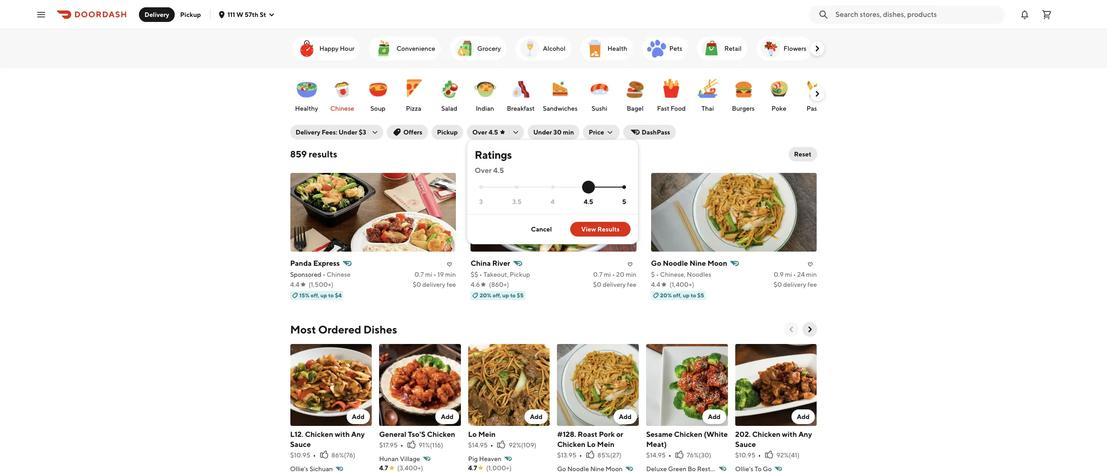 Task type: locate. For each thing, give the bounding box(es) containing it.
202.
[[736, 430, 751, 439]]

(1,000+)
[[487, 464, 512, 472]]

any inside l12. chicken with any sauce
[[351, 430, 365, 439]]

mein up pig heaven
[[479, 430, 496, 439]]

4.7 for general
[[379, 464, 388, 472]]

food
[[671, 105, 686, 112]]

0 horizontal spatial noodle
[[568, 465, 589, 473]]

delivery button
[[139, 7, 175, 22]]

1 20% off, up to $5 from the left
[[480, 292, 524, 299]]

$14.95
[[469, 441, 488, 449], [647, 452, 666, 459]]

4.5 up the ratings
[[489, 129, 498, 136]]

sushi
[[592, 105, 608, 112]]

fast
[[658, 105, 670, 112]]

19
[[438, 271, 444, 278]]

st
[[260, 11, 266, 18]]

2 horizontal spatial go
[[763, 465, 772, 473]]

to down $$ • takeout, pickup
[[511, 292, 516, 299]]

add up (white
[[708, 413, 721, 420]]

1 4.7 from the left
[[379, 464, 388, 472]]

0 horizontal spatial 4.4
[[290, 281, 300, 288]]

under left 30
[[534, 129, 552, 136]]

1 horizontal spatial ollie's
[[736, 465, 754, 473]]

2 fee from the left
[[628, 281, 637, 288]]

2 delivery from the left
[[603, 281, 626, 288]]

1 horizontal spatial delivery
[[603, 281, 626, 288]]

to for river
[[511, 292, 516, 299]]

with inside l12. chicken with any sauce
[[335, 430, 350, 439]]

2 add from the left
[[441, 413, 454, 420]]

1 horizontal spatial mi
[[604, 271, 611, 278]]

4.5 inside over 4.5 button
[[489, 129, 498, 136]]

1 horizontal spatial up
[[503, 292, 509, 299]]

chicken inside 202. chicken with any sauce
[[753, 430, 781, 439]]

0 vertical spatial $14.95
[[469, 441, 488, 449]]

20% down (1,400+)
[[661, 292, 672, 299]]

1 vertical spatial over
[[475, 166, 492, 175]]

price
[[589, 129, 605, 136]]

add up l12. chicken with any sauce
[[352, 413, 365, 420]]

go noodle nine moon up $ • chinese, noodles
[[652, 259, 728, 268]]

$​0 down 0.7 mi • 20 min
[[594, 281, 602, 288]]

1 vertical spatial $14.95
[[647, 452, 666, 459]]

4.7
[[379, 464, 388, 472], [469, 464, 477, 472]]

fast food
[[658, 105, 686, 112]]

0 horizontal spatial ollie's
[[290, 465, 309, 473]]

1 $5 from the left
[[517, 292, 524, 299]]

2 to from the left
[[511, 292, 516, 299]]

0 vertical spatial moon
[[708, 259, 728, 268]]

1 vertical spatial chinese
[[327, 271, 351, 278]]

1 horizontal spatial $5
[[698, 292, 705, 299]]

$14.95 • down lo mein
[[469, 441, 494, 449]]

delivery
[[423, 281, 446, 288], [603, 281, 626, 288], [784, 281, 807, 288]]

2 under from the left
[[534, 129, 552, 136]]

1 4.4 from the left
[[290, 281, 300, 288]]

1 vertical spatial lo
[[587, 440, 596, 449]]

2 sauce from the left
[[736, 440, 756, 449]]

happy
[[320, 45, 339, 52]]

92%(41)
[[777, 452, 800, 459]]

chinese,
[[661, 271, 686, 278]]

with up 92%(41)
[[783, 430, 798, 439]]

delivery for go noodle nine moon
[[784, 281, 807, 288]]

1 to from the left
[[329, 292, 334, 299]]

$10.95
[[290, 452, 311, 459], [736, 452, 756, 459]]

0 horizontal spatial 0.7
[[415, 271, 424, 278]]

flowers image
[[760, 38, 782, 59]]

1 horizontal spatial under
[[534, 129, 552, 136]]

1 off, from the left
[[311, 292, 319, 299]]

0 horizontal spatial nine
[[591, 465, 605, 473]]

1 $​0 from the left
[[413, 281, 421, 288]]

0 horizontal spatial pickup button
[[175, 7, 207, 22]]

min right 19
[[445, 271, 456, 278]]

• right the $13.95
[[580, 452, 582, 459]]

lo inside "#128. roast pork or chicken lo mein"
[[587, 440, 596, 449]]

1 vertical spatial over 4.5
[[475, 166, 504, 175]]

lo up pig
[[469, 430, 477, 439]]

6 add from the left
[[798, 413, 810, 420]]

1 vertical spatial next button of carousel image
[[813, 89, 822, 98]]

0 horizontal spatial 4.7
[[379, 464, 388, 472]]

0 horizontal spatial $​0 delivery fee
[[413, 281, 456, 288]]

$10.95 up ollie's sichuan
[[290, 452, 311, 459]]

1 sauce from the left
[[290, 440, 311, 449]]

0 vertical spatial go noodle nine moon
[[652, 259, 728, 268]]

pasta
[[807, 105, 823, 112]]

reset button
[[789, 147, 818, 162]]

chicken right 202.
[[753, 430, 781, 439]]

any up the 86%(76)
[[351, 430, 365, 439]]

add for #128. roast pork or chicken lo mein
[[619, 413, 632, 420]]

1 $10.95 from the left
[[290, 452, 311, 459]]

0 vertical spatial pickup button
[[175, 7, 207, 22]]

1 $​0 delivery fee from the left
[[413, 281, 456, 288]]

1 horizontal spatial sauce
[[736, 440, 756, 449]]

0 horizontal spatial delivery
[[145, 11, 169, 18]]

sauce down l12.
[[290, 440, 311, 449]]

delivery fees: under $3
[[296, 129, 366, 136]]

1 0.7 from the left
[[415, 271, 424, 278]]

add button for lo mein
[[525, 409, 548, 424]]

chinese down express
[[327, 271, 351, 278]]

pets image
[[646, 38, 668, 59]]

health image
[[584, 38, 606, 59]]

with inside 202. chicken with any sauce
[[783, 430, 798, 439]]

delivery for panda express
[[423, 281, 446, 288]]

$14.95 •
[[469, 441, 494, 449], [647, 452, 672, 459]]

1 vertical spatial pickup
[[437, 129, 458, 136]]

0 horizontal spatial sauce
[[290, 440, 311, 449]]

l12. chicken with any sauce
[[290, 430, 365, 449]]

0 horizontal spatial $​0
[[413, 281, 421, 288]]

fee down 0.9 mi • 24 min
[[808, 281, 818, 288]]

2 mi from the left
[[604, 271, 611, 278]]

add for 202. chicken with any sauce
[[798, 413, 810, 420]]

2 $10.95 • from the left
[[736, 452, 761, 459]]

restaurant
[[698, 465, 730, 473]]

1 horizontal spatial go noodle nine moon
[[652, 259, 728, 268]]

over down indian
[[473, 129, 488, 136]]

1 up from the left
[[321, 292, 327, 299]]

to down (1,400+)
[[691, 292, 697, 299]]

0 vertical spatial nine
[[690, 259, 707, 268]]

1 horizontal spatial pickup button
[[432, 125, 464, 140]]

fee down the 0.7 mi • 19 min
[[447, 281, 456, 288]]

0 horizontal spatial pickup
[[180, 11, 201, 18]]

1 horizontal spatial pickup
[[437, 129, 458, 136]]

lo
[[469, 430, 477, 439], [587, 440, 596, 449]]

2 0.7 from the left
[[594, 271, 603, 278]]

1 horizontal spatial 4.4
[[652, 281, 661, 288]]

20
[[617, 271, 625, 278]]

hour
[[340, 45, 355, 52]]

0 horizontal spatial off,
[[311, 292, 319, 299]]

pickup
[[180, 11, 201, 18], [437, 129, 458, 136], [510, 271, 530, 278]]

15%
[[300, 292, 310, 299]]

3 delivery from the left
[[784, 281, 807, 288]]

any up 92%(41)
[[799, 430, 813, 439]]

2 horizontal spatial $​0
[[774, 281, 782, 288]]

20% off, up to $5
[[480, 292, 524, 299], [661, 292, 705, 299]]

1 add from the left
[[352, 413, 365, 420]]

1 horizontal spatial delivery
[[296, 129, 321, 136]]

add button
[[347, 409, 370, 424], [436, 409, 459, 424], [525, 409, 548, 424], [614, 409, 638, 424], [703, 409, 727, 424], [703, 409, 727, 424], [792, 409, 816, 424]]

2 horizontal spatial up
[[683, 292, 690, 299]]

$5 down noodles
[[698, 292, 705, 299]]

pickup button down salad
[[432, 125, 464, 140]]

0 vertical spatial pickup
[[180, 11, 201, 18]]

1 horizontal spatial with
[[783, 430, 798, 439]]

chicken for sesame
[[675, 430, 703, 439]]

go down the $13.95
[[558, 465, 566, 473]]

30
[[554, 129, 562, 136]]

off, for river
[[493, 292, 502, 299]]

2 $​0 from the left
[[594, 281, 602, 288]]

retail image
[[701, 38, 723, 59]]

chicken inside sesame chicken (white meat)
[[675, 430, 703, 439]]

grocery image
[[454, 38, 476, 59]]

2 4.4 from the left
[[652, 281, 661, 288]]

add up 91%(116)
[[441, 413, 454, 420]]

nine up noodles
[[690, 259, 707, 268]]

3 fee from the left
[[808, 281, 818, 288]]

lo down roast on the bottom of page
[[587, 440, 596, 449]]

111 w 57th st
[[228, 11, 266, 18]]

0 horizontal spatial $10.95
[[290, 452, 311, 459]]

sauce down 202.
[[736, 440, 756, 449]]

off, right 15%
[[311, 292, 319, 299]]

$10.95 up ollie's to go
[[736, 452, 756, 459]]

4.5 up view
[[584, 198, 594, 205]]

chicken up $13.95 •
[[558, 440, 586, 449]]

0 horizontal spatial under
[[339, 129, 358, 136]]

1 delivery from the left
[[423, 281, 446, 288]]

chicken up 76%(30)
[[675, 430, 703, 439]]

3 $​0 delivery fee from the left
[[774, 281, 818, 288]]

or
[[617, 430, 624, 439]]

chicken
[[305, 430, 333, 439], [427, 430, 456, 439], [675, 430, 703, 439], [753, 430, 781, 439], [558, 440, 586, 449]]

• right $17.95
[[401, 441, 403, 449]]

off, down (860+)
[[493, 292, 502, 299]]

off, for express
[[311, 292, 319, 299]]

mi left 20
[[604, 271, 611, 278]]

$10.95 • for l12. chicken with any sauce
[[290, 452, 316, 459]]

tso's
[[408, 430, 426, 439]]

over up 3 stars and over icon
[[475, 166, 492, 175]]

2 horizontal spatial to
[[691, 292, 697, 299]]

1 vertical spatial moon
[[606, 465, 623, 473]]

chicken right l12.
[[305, 430, 333, 439]]

2 20% from the left
[[661, 292, 672, 299]]

general
[[379, 430, 407, 439]]

$14.95 down meat)
[[647, 452, 666, 459]]

offers button
[[387, 125, 428, 140]]

noodle down $13.95 •
[[568, 465, 589, 473]]

2 vertical spatial 4.5
[[584, 198, 594, 205]]

2 ollie's from the left
[[736, 465, 754, 473]]

heaven
[[479, 455, 502, 462]]

0 horizontal spatial delivery
[[423, 281, 446, 288]]

alcohol image
[[520, 38, 542, 59]]

min for go noodle nine moon
[[807, 271, 818, 278]]

mein down 'pork'
[[598, 440, 615, 449]]

sauce for 202.
[[736, 440, 756, 449]]

2 horizontal spatial mi
[[786, 271, 793, 278]]

ollie's
[[290, 465, 309, 473], [736, 465, 754, 473]]

0 vertical spatial mein
[[479, 430, 496, 439]]

0.7 for panda express
[[415, 271, 424, 278]]

2 $10.95 from the left
[[736, 452, 756, 459]]

1 fee from the left
[[447, 281, 456, 288]]

2 horizontal spatial off,
[[674, 292, 682, 299]]

0 vertical spatial 4.5
[[489, 129, 498, 136]]

notification bell image
[[1020, 9, 1031, 20]]

add
[[352, 413, 365, 420], [441, 413, 454, 420], [530, 413, 543, 420], [619, 413, 632, 420], [708, 413, 721, 420], [798, 413, 810, 420]]

$​0 delivery fee down 0.7 mi • 20 min
[[594, 281, 637, 288]]

min right 30
[[563, 129, 574, 136]]

add up 92%(109)
[[530, 413, 543, 420]]

pickup button left "111"
[[175, 7, 207, 22]]

4 stars and over image
[[551, 185, 555, 189]]

0 horizontal spatial 20%
[[480, 292, 492, 299]]

92%(109)
[[509, 441, 537, 449]]

1 $10.95 • from the left
[[290, 452, 316, 459]]

deluxe
[[647, 465, 667, 473]]

• up heaven
[[491, 441, 494, 449]]

to left "$4" at the left of the page
[[329, 292, 334, 299]]

0 horizontal spatial up
[[321, 292, 327, 299]]

general tso's chicken
[[379, 430, 456, 439]]

20% off, up to $5 down (860+)
[[480, 292, 524, 299]]

2 $5 from the left
[[698, 292, 705, 299]]

sponsored • chinese
[[290, 271, 351, 278]]

off, down (1,400+)
[[674, 292, 682, 299]]

convenience image
[[373, 38, 395, 59]]

0 horizontal spatial go noodle nine moon
[[558, 465, 623, 473]]

0 vertical spatial $14.95 •
[[469, 441, 494, 449]]

chicken inside l12. chicken with any sauce
[[305, 430, 333, 439]]

ollie's left sichuan
[[290, 465, 309, 473]]

w
[[237, 11, 244, 18]]

pickup for top pickup button
[[180, 11, 201, 18]]

ollie's for 202. chicken with any sauce
[[736, 465, 754, 473]]

over 4.5 down the ratings
[[475, 166, 504, 175]]

$14.95 down lo mein
[[469, 441, 488, 449]]

$10.95 • up ollie's sichuan
[[290, 452, 316, 459]]

4.4
[[290, 281, 300, 288], [652, 281, 661, 288]]

(white
[[704, 430, 728, 439]]

sauce
[[290, 440, 311, 449], [736, 440, 756, 449]]

chinese up delivery fees: under $3
[[331, 105, 354, 112]]

to for noodle
[[691, 292, 697, 299]]

1 horizontal spatial $​0
[[594, 281, 602, 288]]

pig
[[469, 455, 478, 462]]

•
[[323, 271, 326, 278], [434, 271, 437, 278], [480, 271, 482, 278], [613, 271, 615, 278], [657, 271, 659, 278], [794, 271, 797, 278], [401, 441, 403, 449], [491, 441, 494, 449], [313, 452, 316, 459], [580, 452, 582, 459], [669, 452, 672, 459], [759, 452, 761, 459]]

0 horizontal spatial fee
[[447, 281, 456, 288]]

min right 24
[[807, 271, 818, 278]]

pickup down river
[[510, 271, 530, 278]]

up for river
[[503, 292, 509, 299]]

over
[[473, 129, 488, 136], [475, 166, 492, 175]]

2 any from the left
[[799, 430, 813, 439]]

mi for panda express
[[425, 271, 433, 278]]

3 mi from the left
[[786, 271, 793, 278]]

2 horizontal spatial $​0 delivery fee
[[774, 281, 818, 288]]

4.7 down pig
[[469, 464, 477, 472]]

1 vertical spatial go noodle nine moon
[[558, 465, 623, 473]]

2 4.7 from the left
[[469, 464, 477, 472]]

delivery inside button
[[145, 11, 169, 18]]

$​0 delivery fee for panda express
[[413, 281, 456, 288]]

$14.95 for sesame chicken (white meat)
[[647, 452, 666, 459]]

sauce inside l12. chicken with any sauce
[[290, 440, 311, 449]]

view
[[582, 226, 597, 233]]

$​0 delivery fee down 0.9 mi • 24 min
[[774, 281, 818, 288]]

4 add from the left
[[619, 413, 632, 420]]

2 up from the left
[[503, 292, 509, 299]]

(1,500+)
[[309, 281, 334, 288]]

2 $​0 delivery fee from the left
[[594, 281, 637, 288]]

1 horizontal spatial 4.7
[[469, 464, 477, 472]]

pickup right delivery button
[[180, 11, 201, 18]]

pickup down salad
[[437, 129, 458, 136]]

1 any from the left
[[351, 430, 365, 439]]

1 horizontal spatial 20% off, up to $5
[[661, 292, 705, 299]]

up for noodle
[[683, 292, 690, 299]]

pickup button
[[175, 7, 207, 22], [432, 125, 464, 140]]

2 with from the left
[[783, 430, 798, 439]]

1 mi from the left
[[425, 271, 433, 278]]

1 horizontal spatial go
[[652, 259, 662, 268]]

$
[[652, 271, 655, 278]]

2 horizontal spatial pickup
[[510, 271, 530, 278]]

thai
[[702, 105, 714, 112]]

go noodle nine moon
[[652, 259, 728, 268], [558, 465, 623, 473]]

3 $​0 from the left
[[774, 281, 782, 288]]

up down (1,400+)
[[683, 292, 690, 299]]

0 horizontal spatial any
[[351, 430, 365, 439]]

1 horizontal spatial 0.7
[[594, 271, 603, 278]]

up for express
[[321, 292, 327, 299]]

0 horizontal spatial to
[[329, 292, 334, 299]]

3 up from the left
[[683, 292, 690, 299]]

next button of carousel image right "flowers"
[[813, 44, 822, 53]]

0 items, open order cart image
[[1042, 9, 1053, 20]]

1 ollie's from the left
[[290, 465, 309, 473]]

cancel
[[531, 226, 552, 233]]

chicken for 202.
[[753, 430, 781, 439]]

roast
[[578, 430, 598, 439]]

0 horizontal spatial $5
[[517, 292, 524, 299]]

4.7 down hunan
[[379, 464, 388, 472]]

0 vertical spatial chinese
[[331, 105, 354, 112]]

$$
[[471, 271, 479, 278]]

$10.95 for 202. chicken with any sauce
[[736, 452, 756, 459]]

mi left 19
[[425, 271, 433, 278]]

$​0 down 0.9
[[774, 281, 782, 288]]

$10.95 • up ollie's to go
[[736, 452, 761, 459]]

3 add from the left
[[530, 413, 543, 420]]

1 horizontal spatial 20%
[[661, 292, 672, 299]]

next button of carousel image up pasta
[[813, 89, 822, 98]]

pig heaven
[[469, 455, 502, 462]]

1 vertical spatial nine
[[591, 465, 605, 473]]

sesame
[[647, 430, 673, 439]]

up
[[321, 292, 327, 299], [503, 292, 509, 299], [683, 292, 690, 299]]

0 vertical spatial over
[[473, 129, 488, 136]]

any inside 202. chicken with any sauce
[[799, 430, 813, 439]]

1 horizontal spatial any
[[799, 430, 813, 439]]

4.5 down the ratings
[[494, 166, 504, 175]]

retail
[[725, 45, 742, 52]]

1 vertical spatial mein
[[598, 440, 615, 449]]

0 horizontal spatial $14.95 •
[[469, 441, 494, 449]]

go right the to
[[763, 465, 772, 473]]

2 20% off, up to $5 from the left
[[661, 292, 705, 299]]

0 horizontal spatial mein
[[479, 430, 496, 439]]

delivery down the 0.7 mi • 19 min
[[423, 281, 446, 288]]

2 horizontal spatial delivery
[[784, 281, 807, 288]]

3 to from the left
[[691, 292, 697, 299]]

under left $3
[[339, 129, 358, 136]]

over 4.5 button
[[467, 125, 524, 140]]

ordered
[[318, 323, 362, 336]]

$​0 for go noodle nine moon
[[774, 281, 782, 288]]

ollie's left the to
[[736, 465, 754, 473]]

off, for noodle
[[674, 292, 682, 299]]

$5 for river
[[517, 292, 524, 299]]

1 horizontal spatial $10.95 •
[[736, 452, 761, 459]]

0 horizontal spatial lo
[[469, 430, 477, 439]]

mein
[[479, 430, 496, 439], [598, 440, 615, 449]]

1 20% from the left
[[480, 292, 492, 299]]

0 horizontal spatial mi
[[425, 271, 433, 278]]

health
[[608, 45, 628, 52]]

pets
[[670, 45, 683, 52]]

20% down 4.6
[[480, 292, 492, 299]]

delivery down 0.7 mi • 20 min
[[603, 281, 626, 288]]

over 4.5 inside over 4.5 button
[[473, 129, 498, 136]]

bo
[[688, 465, 696, 473]]

$10.95 •
[[290, 452, 316, 459], [736, 452, 761, 459]]

2 off, from the left
[[493, 292, 502, 299]]

add button for l12. chicken with any sauce
[[347, 409, 370, 424]]

panda express
[[290, 259, 340, 268]]

$14.95 • down meat)
[[647, 452, 672, 459]]

river
[[493, 259, 511, 268]]

$​0 delivery fee down the 0.7 mi • 19 min
[[413, 281, 456, 288]]

min right 20
[[626, 271, 637, 278]]

0 vertical spatial lo
[[469, 430, 477, 439]]

mein inside "#128. roast pork or chicken lo mein"
[[598, 440, 615, 449]]

retail link
[[697, 37, 748, 60]]

over 4.5 down indian
[[473, 129, 498, 136]]

20%
[[480, 292, 492, 299], [661, 292, 672, 299]]

1 vertical spatial delivery
[[296, 129, 321, 136]]

go noodle nine moon down 85%(27)
[[558, 465, 623, 473]]

0 horizontal spatial 20% off, up to $5
[[480, 292, 524, 299]]

add up 202. chicken with any sauce
[[798, 413, 810, 420]]

$10.95 • for 202. chicken with any sauce
[[736, 452, 761, 459]]

nine down 85%(27)
[[591, 465, 605, 473]]

next button of carousel image
[[813, 44, 822, 53], [813, 89, 822, 98]]

0 vertical spatial next button of carousel image
[[813, 44, 822, 53]]

moon down 85%(27)
[[606, 465, 623, 473]]

0.7 left 19
[[415, 271, 424, 278]]

go up $
[[652, 259, 662, 268]]

4.4 for go noodle nine moon
[[652, 281, 661, 288]]

$5
[[517, 292, 524, 299], [698, 292, 705, 299]]

go
[[652, 259, 662, 268], [558, 465, 566, 473], [763, 465, 772, 473]]

sauce inside 202. chicken with any sauce
[[736, 440, 756, 449]]

up down (1,500+)
[[321, 292, 327, 299]]

1 horizontal spatial $10.95
[[736, 452, 756, 459]]

add button for general tso's chicken
[[436, 409, 459, 424]]

sponsored
[[290, 271, 322, 278]]

noodles
[[687, 271, 712, 278]]

delivery down 0.9 mi • 24 min
[[784, 281, 807, 288]]

fee for china river
[[628, 281, 637, 288]]

1 horizontal spatial off,
[[493, 292, 502, 299]]

$​0 for china river
[[594, 281, 602, 288]]

0 vertical spatial noodle
[[663, 259, 689, 268]]

up down (860+)
[[503, 292, 509, 299]]

1 with from the left
[[335, 430, 350, 439]]

1 horizontal spatial $14.95
[[647, 452, 666, 459]]

$​0 down the 0.7 mi • 19 min
[[413, 281, 421, 288]]

3 off, from the left
[[674, 292, 682, 299]]

1 next button of carousel image from the top
[[813, 44, 822, 53]]

0 horizontal spatial with
[[335, 430, 350, 439]]

noodle up 'chinese,'
[[663, 259, 689, 268]]

1 horizontal spatial $​0 delivery fee
[[594, 281, 637, 288]]

moon up noodles
[[708, 259, 728, 268]]

2 horizontal spatial fee
[[808, 281, 818, 288]]



Task type: describe. For each thing, give the bounding box(es) containing it.
3.5
[[513, 198, 522, 205]]

happy hour image
[[296, 38, 318, 59]]

4.7 for lo
[[469, 464, 477, 472]]

• up ollie's sichuan
[[313, 452, 316, 459]]

price button
[[584, 125, 620, 140]]

$14.95 for lo mein
[[469, 441, 488, 449]]

add button for #128. roast pork or chicken lo mein
[[614, 409, 638, 424]]

alcohol link
[[516, 37, 571, 60]]

4.6
[[471, 281, 480, 288]]

• left 24
[[794, 271, 797, 278]]

3
[[480, 198, 483, 205]]

add for l12. chicken with any sauce
[[352, 413, 365, 420]]

add for general tso's chicken
[[441, 413, 454, 420]]

2 vertical spatial pickup
[[510, 271, 530, 278]]

delivery for delivery
[[145, 11, 169, 18]]

offers
[[404, 129, 423, 136]]

24
[[798, 271, 805, 278]]

0.7 mi • 20 min
[[594, 271, 637, 278]]

(860+)
[[489, 281, 509, 288]]

results
[[598, 226, 620, 233]]

57th
[[245, 11, 259, 18]]

chicken for l12.
[[305, 430, 333, 439]]

4.4 for panda express
[[290, 281, 300, 288]]

$​0 delivery fee for go noodle nine moon
[[774, 281, 818, 288]]

• up green
[[669, 452, 672, 459]]

$10.95 for l12. chicken with any sauce
[[290, 452, 311, 459]]

• up (1,500+)
[[323, 271, 326, 278]]

3 stars and over image
[[480, 185, 483, 189]]

most
[[290, 323, 316, 336]]

86%(76)
[[332, 452, 356, 459]]

859
[[290, 149, 307, 159]]

delivery for china river
[[603, 281, 626, 288]]

fee for go noodle nine moon
[[808, 281, 818, 288]]

5
[[623, 198, 627, 205]]

$4
[[335, 292, 342, 299]]

pets link
[[642, 37, 688, 60]]

0 horizontal spatial moon
[[606, 465, 623, 473]]

any for l12. chicken with any sauce
[[351, 430, 365, 439]]

1 under from the left
[[339, 129, 358, 136]]

#128.
[[558, 430, 577, 439]]

0.7 mi • 19 min
[[415, 271, 456, 278]]

$ • chinese, noodles
[[652, 271, 712, 278]]

$5 for noodle
[[698, 292, 705, 299]]

grocery link
[[450, 37, 507, 60]]

to for express
[[329, 292, 334, 299]]

5 add from the left
[[708, 413, 721, 420]]

20% off, up to $5 for noodle
[[661, 292, 705, 299]]

health link
[[581, 37, 633, 60]]

• up the to
[[759, 452, 761, 459]]

$​0 for panda express
[[413, 281, 421, 288]]

1 horizontal spatial noodle
[[663, 259, 689, 268]]

85%(27)
[[598, 452, 622, 459]]

1 vertical spatial pickup button
[[432, 125, 464, 140]]

76%(30)
[[687, 452, 712, 459]]

salad
[[442, 105, 458, 112]]

under 30 min button
[[528, 125, 580, 140]]

$17.95
[[379, 441, 398, 449]]

next button of carousel image
[[806, 325, 815, 334]]

20% for china
[[480, 292, 492, 299]]

sichuan
[[310, 465, 333, 473]]

min inside under 30 min button
[[563, 129, 574, 136]]

takeout,
[[484, 271, 509, 278]]

1 horizontal spatial moon
[[708, 259, 728, 268]]

chicken up 91%(116)
[[427, 430, 456, 439]]

alcohol
[[543, 45, 566, 52]]

indian
[[476, 105, 494, 112]]

with for l12. chicken with any sauce
[[335, 430, 350, 439]]

open menu image
[[36, 9, 47, 20]]

1 vertical spatial noodle
[[568, 465, 589, 473]]

healthy
[[295, 105, 318, 112]]

20% for go
[[661, 292, 672, 299]]

$3
[[359, 129, 366, 136]]

add button for 202. chicken with any sauce
[[792, 409, 816, 424]]

0.9 mi • 24 min
[[774, 271, 818, 278]]

• left 19
[[434, 271, 437, 278]]

3.5 stars and over image
[[515, 185, 519, 189]]

111
[[228, 11, 235, 18]]

0 horizontal spatial go
[[558, 465, 566, 473]]

1 horizontal spatial nine
[[690, 259, 707, 268]]

2 next button of carousel image from the top
[[813, 89, 822, 98]]

1 vertical spatial 4.5
[[494, 166, 504, 175]]

burgers
[[733, 105, 755, 112]]

express
[[313, 259, 340, 268]]

dishes
[[364, 323, 397, 336]]

ollie's sichuan
[[290, 465, 333, 473]]

over inside button
[[473, 129, 488, 136]]

$14.95 • for sesame chicken (white meat)
[[647, 452, 672, 459]]

village
[[400, 455, 420, 462]]

min for china river
[[626, 271, 637, 278]]

hunan
[[379, 455, 399, 462]]

20% off, up to $5 for river
[[480, 292, 524, 299]]

ollie's for l12. chicken with any sauce
[[290, 465, 309, 473]]

$14.95 • for lo mein
[[469, 441, 494, 449]]

add for lo mein
[[530, 413, 543, 420]]

91%(116)
[[419, 441, 443, 449]]

• right $
[[657, 271, 659, 278]]

results
[[309, 149, 338, 159]]

Store search: begin typing to search for stores available on DoorDash text field
[[836, 9, 1000, 19]]

ratings
[[475, 148, 512, 161]]

mi for go noodle nine moon
[[786, 271, 793, 278]]

under inside button
[[534, 129, 552, 136]]

202. chicken with any sauce
[[736, 430, 813, 449]]

dashpass
[[642, 129, 671, 136]]

l12.
[[290, 430, 304, 439]]

convenience
[[397, 45, 436, 52]]

deluxe green bo restaurant
[[647, 465, 730, 473]]

0.7 for china river
[[594, 271, 603, 278]]

fee for panda express
[[447, 281, 456, 288]]

happy hour link
[[292, 37, 360, 60]]

859 results
[[290, 149, 338, 159]]

to
[[755, 465, 762, 473]]

lo mein
[[469, 430, 496, 439]]

previous button of carousel image
[[787, 325, 796, 334]]

sauce for l12.
[[290, 440, 311, 449]]

5 stars and over image
[[623, 185, 626, 189]]

mi for china river
[[604, 271, 611, 278]]

fees:
[[322, 129, 338, 136]]

111 w 57th st button
[[218, 11, 275, 18]]

bagel
[[627, 105, 644, 112]]

breakfast
[[507, 105, 535, 112]]

green
[[669, 465, 687, 473]]

• left 20
[[613, 271, 615, 278]]

• right the $$
[[480, 271, 482, 278]]

soup
[[371, 105, 386, 112]]

$​0 delivery fee for china river
[[594, 281, 637, 288]]

grocery
[[478, 45, 501, 52]]

view results
[[582, 226, 620, 233]]

pickup for pickup button to the bottom
[[437, 129, 458, 136]]

pork
[[599, 430, 615, 439]]

$17.95 •
[[379, 441, 403, 449]]

#128. roast pork or chicken lo mein
[[558, 430, 624, 449]]

(1,400+)
[[670, 281, 695, 288]]

min for panda express
[[445, 271, 456, 278]]

chicken inside "#128. roast pork or chicken lo mein"
[[558, 440, 586, 449]]

most ordered dishes
[[290, 323, 397, 336]]

cancel button
[[520, 222, 563, 237]]

sandwiches
[[543, 105, 578, 112]]

15% off, up to $4
[[300, 292, 342, 299]]

$13.95
[[558, 452, 577, 459]]

any for 202. chicken with any sauce
[[799, 430, 813, 439]]

with for 202. chicken with any sauce
[[783, 430, 798, 439]]

convenience link
[[369, 37, 441, 60]]

delivery for delivery fees: under $3
[[296, 129, 321, 136]]



Task type: vqa. For each thing, say whether or not it's contained in the screenshot.
of within the Burrito Ranchero A burrito fit for a cowboy! Your choice of meat, cheese, beans, onions, cilantro, and a special tomatillo salsa.
no



